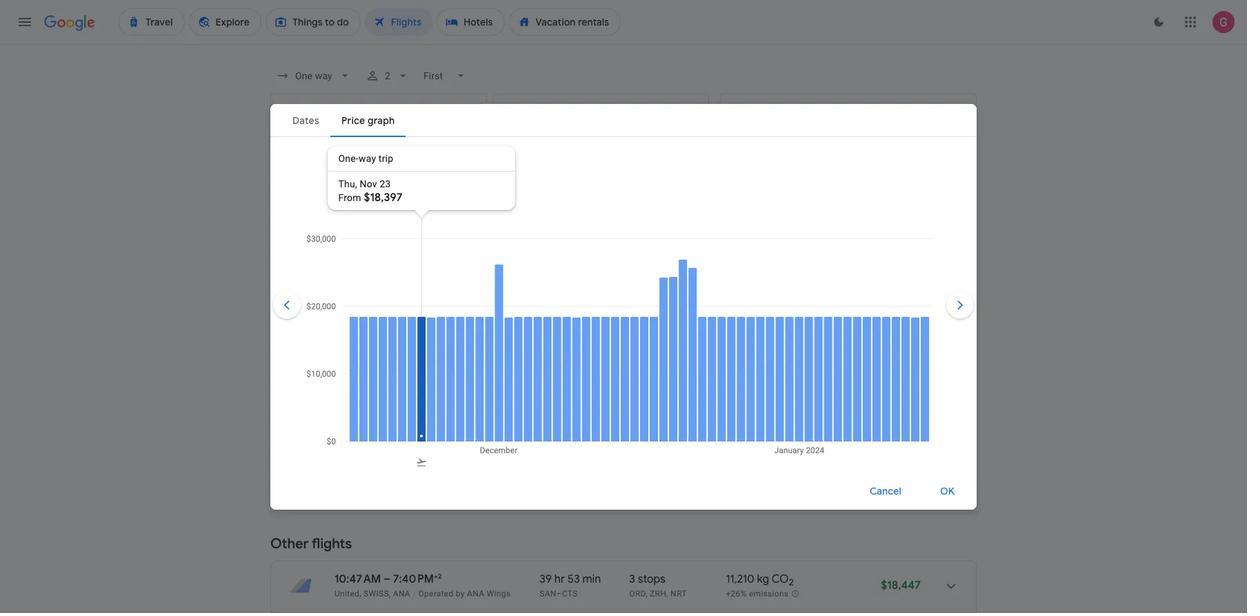 Task type: describe. For each thing, give the bounding box(es) containing it.
40
[[566, 400, 580, 414]]

2 stops sfo nrt for layover (1 of 2) is a 2 hr 15 min layover at san francisco international airport in san francisco. layover (2 of 2) is a 2 hr 35 min layover at narita international airport in tokyo. element
[[629, 400, 666, 426]]

cancel
[[870, 486, 902, 498]]

prices
[[321, 196, 350, 208]]

ord
[[629, 590, 646, 600]]

hr for 35
[[555, 297, 565, 310]]

best
[[270, 240, 299, 257]]

1 vertical spatial wings
[[601, 417, 625, 426]]

san for 19
[[540, 417, 557, 426]]

thu,
[[338, 178, 357, 189]]

18447 US dollars text field
[[881, 580, 921, 593]]

filters
[[310, 143, 337, 155]]

operated by skywest airlines as alaska skywest, ana wings
[[390, 417, 625, 426]]

$27,523
[[882, 406, 921, 420]]

11,210
[[726, 573, 755, 587]]

scroll backward image
[[270, 289, 304, 322]]

39
[[540, 573, 552, 587]]

10:47 am for 10:47 am – 7:40 pm + 2
[[335, 573, 381, 587]]

55
[[566, 348, 578, 362]]

– inside 7:45 am – 7:40 pm + 1
[[378, 348, 385, 362]]

layover (1 of 3) is a 2 hr 13 min layover at o'hare international airport in chicago. layover (2 of 3) is a 2 hr 15 min layover at zurich airport in zürich. layover (3 of 3) is a 7 hr 55 min layover at narita international airport in tokyo. element
[[629, 589, 719, 600]]

airport
[[671, 313, 697, 323]]

– left '3:25 pm'
[[384, 297, 390, 310]]

san for 35
[[540, 313, 557, 323]]

other flights
[[270, 536, 352, 553]]

thu, nov 23 from $18,397
[[338, 178, 403, 205]]

1 for 7:00 am
[[434, 399, 437, 408]]

bags button
[[489, 138, 542, 160]]

layover (1 of 3) is a 2 hr 13 min layover at o'hare international airport in chicago. layover (2 of 3) is a 2 hr 15 min layover at zurich airport in zürich. layover (3 of 3) is a 3 hr 50 min layover in tokyo. transfer here from narita international airport to haneda airport. element
[[629, 313, 719, 324]]

all
[[297, 143, 308, 155]]

Departure time: 7:00 AM. text field
[[335, 400, 377, 414]]

7:40 pm for 10:47 am
[[393, 573, 434, 587]]

change
[[629, 313, 659, 323]]

35 hr 38 min san – cts
[[540, 297, 601, 323]]

taxes
[[540, 261, 561, 271]]

operated down arrival time: 7:40 pm on  friday, november 24. text box at the left bottom of the page
[[390, 417, 425, 426]]

– inside '19 hr 40 min san – cts'
[[557, 417, 562, 426]]

+ for 10:47 am
[[434, 573, 438, 582]]

alaska, ana
[[335, 417, 382, 426]]

layover (1 of 2) is a 2 hr 15 min layover at san francisco international airport in san francisco. layover (2 of 2) is a 2 hr 35 min layover at narita international airport in tokyo. element
[[629, 416, 719, 427]]

+ for 7:00 am
[[430, 399, 434, 408]]

operated by air do
[[418, 313, 491, 323]]

min for 19 hr 40 min
[[582, 400, 601, 414]]

min for 35 hr 38 min
[[582, 297, 601, 310]]

find the best price region
[[270, 194, 977, 230]]

leaves san diego international airport at 7:00 am on thursday, november 23 and arrives at new chitose airport at 7:40 pm on friday, november 24. element
[[335, 399, 437, 414]]

way
[[359, 153, 376, 164]]

7,269
[[726, 348, 752, 362]]

for
[[589, 261, 600, 271]]

san for 39
[[540, 590, 557, 600]]

nrt inside 3 stops ord , zrh , nrt
[[671, 590, 687, 600]]

adults.
[[609, 261, 636, 271]]

+27%
[[726, 313, 747, 323]]

one-
[[338, 153, 359, 164]]

2 inside '11,210 kg co 2'
[[789, 578, 794, 589]]

19
[[540, 400, 550, 414]]

27523 US dollars text field
[[882, 406, 921, 420]]

sfo for layover (1 of 2) is a 1 hr 35 min layover at san francisco international airport in san francisco. layover (2 of 2) is a 2 hr 35 min layover at narita international airport in tokyo. element
[[629, 365, 645, 375]]

2 , from the left
[[667, 590, 668, 600]]

$18,447
[[881, 580, 921, 593]]

7:45 am – 7:40 pm + 1
[[335, 348, 435, 362]]

2 3 stops flight. element from the top
[[629, 573, 666, 589]]

2 and from the left
[[706, 261, 720, 271]]

min for 18 hr 55 min
[[581, 348, 600, 362]]

bags
[[497, 143, 519, 155]]

Arrival time: 3:25 PM on  Saturday, November 25. text field
[[393, 297, 440, 310]]

emissions down 11,245 kg co 2
[[749, 313, 789, 323]]

27029 US dollars text field
[[881, 355, 921, 368]]

stops button
[[354, 138, 411, 160]]

airlines inside popup button
[[425, 143, 460, 155]]

3 stops ord , zrh , nrt
[[629, 573, 687, 600]]

prices
[[449, 261, 473, 271]]

3:25 pm
[[393, 297, 432, 310]]

hr for 39
[[555, 573, 565, 587]]

united, swiss, ana for 7:40 pm
[[335, 590, 410, 600]]

Departure text field
[[753, 95, 930, 132]]

alaska
[[516, 417, 542, 426]]

ranked
[[270, 261, 299, 271]]

1 3 stops flight. element from the top
[[629, 297, 666, 313]]

skywest
[[439, 417, 471, 426]]

ranked based on price and convenience
[[270, 261, 426, 271]]

total duration 35 hr 38 min. element
[[540, 297, 629, 313]]

ok
[[940, 486, 955, 498]]

11,245
[[726, 297, 756, 310]]

all filters
[[297, 143, 337, 155]]

sfo for layover (1 of 2) is a 2 hr 15 min layover at san francisco international airport in san francisco. layover (2 of 2) is a 2 hr 35 min layover at narita international airport in tokyo. element
[[629, 417, 645, 426]]

23 inside find the best price region
[[395, 196, 405, 208]]

flights for best flights
[[302, 240, 342, 257]]

as
[[504, 417, 514, 426]]

10:47 am for 10:47 am – 3:25 pm
[[335, 297, 381, 310]]

zrh
[[650, 590, 667, 600]]

39 hr 53 min san – cts
[[540, 573, 601, 600]]

$18,397 inside main content
[[882, 303, 921, 317]]

emissions down 7,269 kg co 2
[[747, 366, 787, 375]]

1 and from the left
[[360, 261, 375, 271]]

Departure time: 10:47 AM. text field
[[335, 297, 381, 310]]

ok button
[[924, 475, 971, 508]]

3 for 3 stops ord , zrh , nrt
[[629, 573, 635, 587]]

airlines button
[[417, 138, 483, 160]]

do
[[480, 313, 491, 323]]

+27% emissions
[[726, 313, 789, 323]]

$27,029
[[881, 355, 921, 368]]

7:45 am
[[335, 348, 375, 362]]

10:47 am – 3:25 pm
[[335, 297, 432, 310]]

19 hr 40 min san – cts
[[540, 400, 601, 426]]

from
[[338, 192, 361, 203]]

7:40 pm for 7:00 am
[[389, 400, 430, 414]]

operated down arrival time: 7:40 pm on  saturday, november 25. text box
[[418, 590, 454, 600]]

7,269 kg co 2
[[726, 348, 791, 364]]

other
[[270, 536, 309, 553]]

track
[[294, 196, 319, 208]]

2 button
[[360, 63, 415, 88]]

7:00 am – 7:40 pm + 1
[[335, 399, 437, 414]]

– inside 35 hr 38 min san – cts
[[557, 313, 562, 323]]

2 stops flight. element for layover (1 of 2) is a 2 hr 15 min layover at san francisco international airport in san francisco. layover (2 of 2) is a 2 hr 35 min layover at narita international airport in tokyo. element
[[629, 400, 666, 416]]

Arrival time: 7:40 PM on  Saturday, November 25. text field
[[393, 573, 442, 587]]

optional
[[638, 261, 671, 271]]

prices include required taxes + fees for 2 adults. optional charges and
[[449, 261, 723, 271]]

Arrival time: 7:40 PM on  Friday, November 24. text field
[[389, 399, 437, 414]]

swiss, for 3:25 pm
[[364, 313, 391, 323]]

change of airport
[[629, 313, 697, 323]]

7,343
[[726, 400, 752, 414]]

co for 7,343
[[769, 400, 786, 414]]

18
[[540, 348, 550, 362]]



Task type: vqa. For each thing, say whether or not it's contained in the screenshot.
8:55 AM – 2:35 PM + 1
no



Task type: locate. For each thing, give the bounding box(es) containing it.
 image down '3:25 pm'
[[413, 313, 416, 323]]

2 vertical spatial united,
[[335, 590, 361, 600]]

swiss, for 7:40 pm
[[364, 590, 391, 600]]

3 cts from the top
[[562, 417, 578, 426]]

+26%
[[726, 590, 747, 600]]

hr inside '19 hr 40 min san – cts'
[[553, 400, 563, 414]]

+
[[563, 261, 568, 271], [428, 348, 432, 357], [430, 399, 434, 408], [434, 573, 438, 582]]

stops up layover (1 of 2) is a 1 hr 35 min layover at san francisco international airport in san francisco. layover (2 of 2) is a 2 hr 35 min layover at narita international airport in tokyo. element
[[638, 348, 666, 362]]

1 inside 7:00 am – 7:40 pm + 1
[[434, 399, 437, 408]]

united, down departure time: 10:47 am. text field
[[335, 590, 361, 600]]

-18% emissions
[[727, 366, 787, 375]]

0 horizontal spatial wings
[[457, 365, 481, 375]]

1 down arrival time: 7:40 pm on  friday, november 24. text field
[[434, 399, 437, 408]]

swiss, down 10:47 am – 3:25 pm
[[364, 313, 391, 323]]

kg up +27% emissions
[[759, 297, 771, 310]]

– right the 7:45 am
[[378, 348, 385, 362]]

–
[[384, 297, 390, 310], [557, 313, 562, 323], [378, 348, 385, 362], [557, 365, 562, 375], [380, 400, 386, 414], [557, 417, 562, 426], [384, 573, 390, 587], [557, 590, 562, 600]]

0 vertical spatial nov
[[360, 178, 377, 189]]

0 vertical spatial wings
[[457, 365, 481, 375]]

1 , from the left
[[646, 590, 648, 600]]

Arrival time: 7:40 PM on  Friday, November 24. text field
[[388, 348, 435, 362]]

1 horizontal spatial airlines
[[473, 417, 502, 426]]

ana
[[393, 313, 410, 323], [364, 365, 381, 375], [438, 365, 455, 375], [365, 417, 382, 426], [581, 417, 599, 426], [393, 590, 410, 600], [467, 590, 484, 600]]

3 stops flight. element up ord
[[629, 573, 666, 589]]

7:40 pm inside 7:00 am – 7:40 pm + 1
[[389, 400, 430, 414]]

san down 39
[[540, 590, 557, 600]]

cts inside '19 hr 40 min san – cts'
[[562, 417, 578, 426]]

23
[[380, 178, 391, 189], [395, 196, 405, 208]]

– inside "39 hr 53 min san – cts"
[[557, 590, 562, 600]]

3 inside 3 stops ord , zrh , nrt
[[629, 573, 635, 587]]

united, for 7:45 am – 7:40 pm + 1
[[335, 365, 361, 375]]

san for 18
[[540, 365, 557, 375]]

0 horizontal spatial and
[[360, 261, 375, 271]]

7:40 pm up arrival time: 7:40 pm on  friday, november 24. text box at the left bottom of the page
[[388, 348, 428, 362]]

1 swiss, from the top
[[364, 313, 391, 323]]

co for 11,210
[[772, 573, 789, 587]]

1 cts from the top
[[562, 313, 578, 323]]

stops for layover (1 of 2) is a 1 hr 35 min layover at san francisco international airport in san francisco. layover (2 of 2) is a 2 hr 35 min layover at narita international airport in tokyo. element
[[638, 348, 666, 362]]

1 vertical spatial flights
[[312, 536, 352, 553]]

1 vertical spatial -
[[727, 418, 729, 427]]

2 swiss, from the top
[[364, 590, 391, 600]]

2 inside popup button
[[385, 70, 390, 81]]

1 horizontal spatial and
[[706, 261, 720, 271]]

10:47 am
[[335, 297, 381, 310], [335, 573, 381, 587]]

 image for 3:25 pm
[[413, 313, 416, 323]]

$18,397 inside thu, nov 23 from $18,397
[[364, 191, 403, 205]]

2 inside 7,269 kg co 2
[[786, 353, 791, 364]]

min inside '19 hr 40 min san – cts'
[[582, 400, 601, 414]]

leaves san diego international airport at 10:47 am on thursday, november 23 and arrives at new chitose airport at 3:25 pm on saturday, november 25. element
[[335, 297, 440, 310]]

 image down arrival time: 7:40 pm on  saturday, november 25. text box
[[413, 590, 416, 600]]

1 vertical spatial 7:40 pm
[[389, 400, 430, 414]]

- down '7,269'
[[727, 366, 729, 375]]

None search field
[[270, 63, 977, 183]]

skywest,
[[544, 417, 579, 426]]

2 2 stops flight. element from the top
[[629, 400, 666, 416]]

layover (1 of 2) is a 1 hr 35 min layover at san francisco international airport in san francisco. layover (2 of 2) is a 2 hr 35 min layover at narita international airport in tokyo. element
[[629, 364, 719, 375]]

convenience
[[377, 261, 426, 271]]

main content containing best flights
[[270, 194, 977, 614]]

4 san from the top
[[540, 590, 557, 600]]

2 stops sfo nrt
[[629, 348, 666, 375], [629, 400, 666, 426]]

-
[[727, 366, 729, 375], [727, 418, 729, 427]]

1 stops from the top
[[638, 297, 666, 310]]

nov 23
[[374, 196, 405, 208]]

1 vertical spatial operated by ana wings
[[418, 590, 511, 600]]

leaves san diego international airport at 10:47 am on thursday, november 23 and arrives at new chitose airport at 7:40 pm on saturday, november 25. element
[[335, 573, 442, 587]]

2 stops flight. element
[[629, 348, 666, 364], [629, 400, 666, 416]]

hr right 18
[[553, 348, 563, 362]]

, left the zrh
[[646, 590, 648, 600]]

 image for 7:40 pm
[[413, 590, 416, 600]]

0 vertical spatial -
[[727, 366, 729, 375]]

Departure time: 7:45 AM. text field
[[335, 348, 375, 362]]

sfo down change at the bottom right of page
[[629, 365, 645, 375]]

nov right learn more about tracked prices image
[[374, 196, 392, 208]]

0 vertical spatial 3
[[629, 297, 635, 310]]

cts
[[562, 313, 578, 323], [562, 365, 578, 375], [562, 417, 578, 426], [562, 590, 578, 600]]

flights up based
[[302, 240, 342, 257]]

0 vertical spatial 10:47 am
[[335, 297, 381, 310]]

operated
[[418, 313, 454, 323], [389, 365, 424, 375], [390, 417, 425, 426], [418, 590, 454, 600]]

total duration 39 hr 53 min. element
[[540, 573, 629, 589]]

flights
[[302, 240, 342, 257], [312, 536, 352, 553]]

0 vertical spatial 2 stops flight. element
[[629, 348, 666, 364]]

1 sfo from the top
[[629, 365, 645, 375]]

2 san from the top
[[540, 365, 557, 375]]

1 vertical spatial united, swiss, ana
[[335, 590, 410, 600]]

co inside 7,269 kg co 2
[[769, 348, 786, 362]]

san inside 18 hr 55 min san – cts
[[540, 365, 557, 375]]

cts inside 35 hr 38 min san – cts
[[562, 313, 578, 323]]

18 hr 55 min san – cts
[[540, 348, 600, 375]]

min inside "39 hr 53 min san – cts"
[[583, 573, 601, 587]]

1 horizontal spatial $18,397
[[882, 303, 921, 317]]

2 united, from the top
[[335, 365, 361, 375]]

stops for layover (1 of 3) is a 2 hr 13 min layover at o'hare international airport in chicago. layover (2 of 3) is a 2 hr 15 min layover at zurich airport in zürich. layover (3 of 3) is a 7 hr 55 min layover at narita international airport in tokyo. element
[[638, 573, 666, 587]]

1 vertical spatial 10:47 am
[[335, 573, 381, 587]]

1 down operated by air do
[[432, 348, 435, 357]]

kg up +26% emissions
[[757, 573, 769, 587]]

7:40 pm right departure time: 10:47 am. text field
[[393, 573, 434, 587]]

co up -18% emissions
[[769, 348, 786, 362]]

1 vertical spatial 1
[[434, 399, 437, 408]]

0 vertical spatial swiss,
[[364, 313, 391, 323]]

- down 7,343
[[727, 418, 729, 427]]

1 vertical spatial airlines
[[473, 417, 502, 426]]

cts for 38
[[562, 313, 578, 323]]

7:40 pm
[[388, 348, 428, 362], [389, 400, 430, 414], [393, 573, 434, 587]]

0 vertical spatial 7:40 pm
[[388, 348, 428, 362]]

total duration 18 hr 55 min. element
[[540, 348, 629, 364]]

1 horizontal spatial ,
[[667, 590, 668, 600]]

operated by ana wings
[[389, 365, 481, 375], [418, 590, 511, 600]]

0 vertical spatial 23
[[380, 178, 391, 189]]

0 vertical spatial 3 stops flight. element
[[629, 297, 666, 313]]

2 - from the top
[[727, 418, 729, 427]]

min inside 18 hr 55 min san – cts
[[581, 348, 600, 362]]

learn more about tracked prices image
[[353, 196, 365, 208]]

2  image from the top
[[413, 590, 416, 600]]

united, down departure time: 10:47 am. text box
[[335, 313, 361, 323]]

1 horizontal spatial 23
[[395, 196, 405, 208]]

fees
[[570, 261, 587, 271]]

cts down 55
[[562, 365, 578, 375]]

stops
[[638, 297, 666, 310], [638, 348, 666, 362], [638, 400, 666, 414], [638, 573, 666, 587]]

23 up nov 23
[[380, 178, 391, 189]]

10:47 am – 7:40 pm + 2
[[335, 573, 442, 587]]

Departure time: 10:47 AM. text field
[[335, 573, 381, 587]]

17%
[[729, 418, 745, 427]]

stops up the zrh
[[638, 573, 666, 587]]

3
[[629, 297, 635, 310], [629, 573, 635, 587]]

3 san from the top
[[540, 417, 557, 426]]

co inside 11,245 kg co 2
[[773, 297, 791, 310]]

co for 7,269
[[769, 348, 786, 362]]

3 up change at the bottom right of page
[[629, 297, 635, 310]]

one-way trip
[[338, 153, 393, 164]]

co inside 7,343 kg co 2
[[769, 400, 786, 414]]

min for 39 hr 53 min
[[583, 573, 601, 587]]

+ inside 7:45 am – 7:40 pm + 1
[[428, 348, 432, 357]]

1 3 from the top
[[629, 297, 635, 310]]

– right 7:00 am
[[380, 400, 386, 414]]

1 vertical spatial nov
[[374, 196, 392, 208]]

by
[[456, 313, 465, 323], [426, 365, 435, 375], [428, 417, 437, 426], [456, 590, 465, 600]]

0 horizontal spatial ,
[[646, 590, 648, 600]]

stops up change at the bottom right of page
[[638, 297, 666, 310]]

1 vertical spatial 2 stops sfo nrt
[[629, 400, 666, 426]]

swap origin and destination. image
[[482, 105, 498, 121]]

– inside 10:47 am – 7:40 pm + 2
[[384, 573, 390, 587]]

trip
[[379, 153, 393, 164]]

hr right 39
[[555, 573, 565, 587]]

0 vertical spatial 2 stops sfo nrt
[[629, 348, 666, 375]]

– inside 7:00 am – 7:40 pm + 1
[[380, 400, 386, 414]]

$18,397
[[364, 191, 403, 205], [882, 303, 921, 317]]

co up +26% emissions
[[772, 573, 789, 587]]

0 vertical spatial airlines
[[425, 143, 460, 155]]

nrt for layover (1 of 2) is a 1 hr 35 min layover at san francisco international airport in san francisco. layover (2 of 2) is a 2 hr 35 min layover at narita international airport in tokyo. element '2 stops flight.' element
[[649, 365, 665, 375]]

sfo
[[629, 365, 645, 375], [629, 417, 645, 426]]

co
[[773, 297, 791, 310], [769, 348, 786, 362], [769, 400, 786, 414], [772, 573, 789, 587]]

3 stops from the top
[[638, 400, 666, 414]]

swiss, down 10:47 am – 7:40 pm + 2
[[364, 590, 391, 600]]

1 2 stops flight. element from the top
[[629, 348, 666, 364]]

1 san from the top
[[540, 313, 557, 323]]

2 stops from the top
[[638, 348, 666, 362]]

include
[[476, 261, 504, 271]]

stops inside 3 stops ord , zrh , nrt
[[638, 573, 666, 587]]

united, swiss, ana down 10:47 am – 3:25 pm
[[335, 313, 410, 323]]

flights for other flights
[[312, 536, 352, 553]]

- for 7,343
[[727, 418, 729, 427]]

cts inside "39 hr 53 min san – cts"
[[562, 590, 578, 600]]

main content
[[270, 194, 977, 614]]

nov inside thu, nov 23 from $18,397
[[360, 178, 377, 189]]

min right 55
[[581, 348, 600, 362]]

1 vertical spatial united,
[[335, 365, 361, 375]]

and right charges
[[706, 261, 720, 271]]

4 cts from the top
[[562, 590, 578, 600]]

1 vertical spatial nrt
[[649, 417, 665, 426]]

nov up learn more about tracked prices image
[[360, 178, 377, 189]]

based
[[301, 261, 325, 271]]

cancel button
[[853, 475, 918, 508]]

2 vertical spatial nrt
[[671, 590, 687, 600]]

united, swiss, ana for 3:25 pm
[[335, 313, 410, 323]]

2 vertical spatial wings
[[487, 590, 511, 600]]

alaska,
[[335, 417, 363, 426]]

2 stops flight. element for layover (1 of 2) is a 1 hr 35 min layover at san francisco international airport in san francisco. layover (2 of 2) is a 2 hr 35 min layover at narita international airport in tokyo. element
[[629, 348, 666, 364]]

– down the total duration 19 hr 40 min. 'element' at the bottom of the page
[[557, 417, 562, 426]]

$18,397 up $27,029 'text field'
[[882, 303, 921, 317]]

co for 11,245
[[773, 297, 791, 310]]

san down 35
[[540, 313, 557, 323]]

operated by ana wings down arrival time: 7:40 pm on  friday, november 24. text field
[[389, 365, 481, 375]]

emissions down '11,210 kg co 2'
[[749, 590, 789, 600]]

hr inside 35 hr 38 min san – cts
[[555, 297, 565, 310]]

san inside "39 hr 53 min san – cts"
[[540, 590, 557, 600]]

0 vertical spatial 1
[[432, 348, 435, 357]]

0 horizontal spatial airlines
[[425, 143, 460, 155]]

kg for 7,269
[[754, 348, 767, 362]]

hr inside "39 hr 53 min san – cts"
[[555, 573, 565, 587]]

7:40 pm inside 10:47 am – 7:40 pm + 2
[[393, 573, 434, 587]]

53
[[568, 573, 580, 587]]

- for 7,269
[[727, 366, 729, 375]]

best flights
[[270, 240, 342, 257]]

operated down arrival time: 7:40 pm on  friday, november 24. text field
[[389, 365, 424, 375]]

track prices
[[294, 196, 350, 208]]

min right 53
[[583, 573, 601, 587]]

2 united, swiss, ana from the top
[[335, 590, 410, 600]]

0 vertical spatial sfo
[[629, 365, 645, 375]]

nrt down layover (1 of 2) is a 1 hr 35 min layover at san francisco international airport in san francisco. layover (2 of 2) is a 2 hr 35 min layover at narita international airport in tokyo. element
[[649, 417, 665, 426]]

2 horizontal spatial wings
[[601, 417, 625, 426]]

required
[[506, 261, 538, 271]]

1 - from the top
[[727, 366, 729, 375]]

1 united, swiss, ana from the top
[[335, 313, 410, 323]]

cts down 38
[[562, 313, 578, 323]]

1 horizontal spatial wings
[[487, 590, 511, 600]]

3 stops flight. element up change at the bottom right of page
[[629, 297, 666, 313]]

11,210 kg co 2
[[726, 573, 794, 589]]

cts inside 18 hr 55 min san – cts
[[562, 365, 578, 375]]

1 united, from the top
[[335, 313, 361, 323]]

stops for layover (1 of 2) is a 2 hr 15 min layover at san francisco international airport in san francisco. layover (2 of 2) is a 2 hr 35 min layover at narita international airport in tokyo. element
[[638, 400, 666, 414]]

2 10:47 am from the top
[[335, 573, 381, 587]]

united, swiss, ana down departure time: 10:47 am. text field
[[335, 590, 410, 600]]

cts for 40
[[562, 417, 578, 426]]

7:40 pm down arrival time: 7:40 pm on  friday, november 24. text field
[[389, 400, 430, 414]]

2 inside 11,245 kg co 2
[[791, 301, 795, 313]]

hr for 18
[[553, 348, 563, 362]]

hr left 38
[[555, 297, 565, 310]]

1 vertical spatial swiss,
[[364, 590, 391, 600]]

2
[[385, 70, 390, 81], [602, 261, 607, 271], [791, 301, 795, 313], [629, 348, 635, 362], [786, 353, 791, 364], [629, 400, 635, 414], [786, 404, 791, 416], [438, 573, 442, 582], [789, 578, 794, 589]]

united, for 10:47 am – 7:40 pm + 2
[[335, 590, 361, 600]]

united, down the 7:45 am
[[335, 365, 361, 375]]

 image
[[413, 313, 416, 323], [413, 590, 416, 600]]

0 horizontal spatial 23
[[380, 178, 391, 189]]

kg inside '11,210 kg co 2'
[[757, 573, 769, 587]]

united,
[[335, 313, 361, 323], [335, 365, 361, 375], [335, 590, 361, 600]]

,
[[646, 590, 648, 600], [667, 590, 668, 600]]

1 vertical spatial $18,397
[[882, 303, 921, 317]]

of
[[661, 313, 669, 323]]

2 stops flight. element down layover (1 of 2) is a 1 hr 35 min layover at san francisco international airport in san francisco. layover (2 of 2) is a 2 hr 35 min layover at narita international airport in tokyo. element
[[629, 400, 666, 416]]

co inside '11,210 kg co 2'
[[772, 573, 789, 587]]

stops
[[362, 143, 388, 155]]

2 2 stops sfo nrt from the top
[[629, 400, 666, 426]]

+ inside 10:47 am – 7:40 pm + 2
[[434, 573, 438, 582]]

2 3 from the top
[[629, 573, 635, 587]]

kg for 11,245
[[759, 297, 771, 310]]

united, swiss, ana
[[335, 313, 410, 323], [335, 590, 410, 600]]

cts down '40'
[[562, 417, 578, 426]]

2 stops sfo nrt for layover (1 of 2) is a 1 hr 35 min layover at san francisco international airport in san francisco. layover (2 of 2) is a 2 hr 35 min layover at narita international airport in tokyo. element
[[629, 348, 666, 375]]

airlines right trip
[[425, 143, 460, 155]]

kg up -18% emissions
[[754, 348, 767, 362]]

0 vertical spatial nrt
[[649, 365, 665, 375]]

nrt
[[649, 365, 665, 375], [649, 417, 665, 426], [671, 590, 687, 600]]

kg
[[759, 297, 771, 310], [754, 348, 767, 362], [755, 400, 767, 414], [757, 573, 769, 587]]

2 stops sfo nrt down layover (1 of 2) is a 1 hr 35 min layover at san francisco international airport in san francisco. layover (2 of 2) is a 2 hr 35 min layover at narita international airport in tokyo. element
[[629, 400, 666, 426]]

and right price
[[360, 261, 375, 271]]

10:47 am inside 10:47 am – 7:40 pm + 2
[[335, 573, 381, 587]]

18397 US dollars text field
[[882, 303, 921, 317]]

airlines left the as
[[473, 417, 502, 426]]

cts for 53
[[562, 590, 578, 600]]

1
[[432, 348, 435, 357], [434, 399, 437, 408]]

scroll forward image
[[944, 289, 977, 322]]

emissions
[[749, 313, 789, 323], [747, 366, 787, 375], [747, 418, 787, 427], [749, 590, 789, 600]]

7:40 pm for 7:45 am
[[388, 348, 428, 362]]

1 vertical spatial sfo
[[629, 417, 645, 426]]

1 vertical spatial 23
[[395, 196, 405, 208]]

0 vertical spatial  image
[[413, 313, 416, 323]]

hr inside 18 hr 55 min san – cts
[[553, 348, 563, 362]]

1 vertical spatial 3 stops flight. element
[[629, 573, 666, 589]]

kg inside 7,269 kg co 2
[[754, 348, 767, 362]]

min inside 35 hr 38 min san – cts
[[582, 297, 601, 310]]

all filters button
[[270, 138, 348, 160]]

0 vertical spatial $18,397
[[364, 191, 403, 205]]

flights right other
[[312, 536, 352, 553]]

kg inside 7,343 kg co 2
[[755, 400, 767, 414]]

emissions down 7,343 kg co 2
[[747, 418, 787, 427]]

0 vertical spatial united,
[[335, 313, 361, 323]]

wings
[[457, 365, 481, 375], [601, 417, 625, 426], [487, 590, 511, 600]]

1 for 7:45 am
[[432, 348, 435, 357]]

7:40 pm inside 7:45 am – 7:40 pm + 1
[[388, 348, 428, 362]]

1  image from the top
[[413, 313, 416, 323]]

2 stops sfo nrt down change at the bottom right of page
[[629, 348, 666, 375]]

san inside '19 hr 40 min san – cts'
[[540, 417, 557, 426]]

1 vertical spatial 2 stops flight. element
[[629, 400, 666, 416]]

35
[[540, 297, 552, 310]]

operated down arrival time: 3:25 pm on  saturday, november 25. text box
[[418, 313, 454, 323]]

7:00 am
[[335, 400, 377, 414]]

kg inside 11,245 kg co 2
[[759, 297, 771, 310]]

min right 38
[[582, 297, 601, 310]]

on
[[327, 261, 337, 271]]

hr for 19
[[553, 400, 563, 414]]

leaves san diego international airport at 7:45 am on thursday, november 23 and arrives at new chitose airport at 7:40 pm on friday, november 24. element
[[335, 348, 435, 362]]

price
[[339, 261, 358, 271]]

1 vertical spatial  image
[[413, 590, 416, 600]]

charges
[[673, 261, 704, 271]]

$18,397 right "from"
[[364, 191, 403, 205]]

23 right learn more about tracked prices image
[[395, 196, 405, 208]]

3 up ord
[[629, 573, 635, 587]]

– down total duration 18 hr 55 min. element
[[557, 365, 562, 375]]

-17% emissions
[[727, 418, 787, 427]]

1 inside 7:45 am – 7:40 pm + 1
[[432, 348, 435, 357]]

0 vertical spatial united, swiss, ana
[[335, 313, 410, 323]]

operated by ana wings down arrival time: 7:40 pm on  saturday, november 25. text box
[[418, 590, 511, 600]]

united, for 10:47 am – 3:25 pm
[[335, 313, 361, 323]]

nrt down the change of airport
[[649, 365, 665, 375]]

sfo down the total duration 19 hr 40 min. 'element' at the bottom of the page
[[629, 417, 645, 426]]

+26% emissions
[[726, 590, 789, 600]]

2 sfo from the top
[[629, 417, 645, 426]]

nrt for '2 stops flight.' element related to layover (1 of 2) is a 2 hr 15 min layover at san francisco international airport in san francisco. layover (2 of 2) is a 2 hr 35 min layover at narita international airport in tokyo. element
[[649, 417, 665, 426]]

none search field containing all filters
[[270, 63, 977, 183]]

0 vertical spatial flights
[[302, 240, 342, 257]]

kg for 11,210
[[757, 573, 769, 587]]

total duration 19 hr 40 min. element
[[540, 400, 629, 416]]

hr right 19
[[553, 400, 563, 414]]

– right departure time: 10:47 am. text field
[[384, 573, 390, 587]]

11,245 kg co 2
[[726, 297, 795, 313]]

nrt right the zrh
[[671, 590, 687, 600]]

, right ord
[[667, 590, 668, 600]]

nov
[[360, 178, 377, 189], [374, 196, 392, 208]]

– inside 18 hr 55 min san – cts
[[557, 365, 562, 375]]

san down 18
[[540, 365, 557, 375]]

united, ana
[[335, 365, 381, 375]]

san down 19
[[540, 417, 557, 426]]

san inside 35 hr 38 min san – cts
[[540, 313, 557, 323]]

18%
[[729, 366, 745, 375]]

1 vertical spatial 3
[[629, 573, 635, 587]]

cts for 55
[[562, 365, 578, 375]]

co up -17% emissions at the bottom right of page
[[769, 400, 786, 414]]

2 stops flight. element down change at the bottom right of page
[[629, 348, 666, 364]]

kg up -17% emissions at the bottom right of page
[[755, 400, 767, 414]]

kg for 7,343
[[755, 400, 767, 414]]

3 stops
[[629, 297, 666, 310]]

stops up layover (1 of 2) is a 2 hr 15 min layover at san francisco international airport in san francisco. layover (2 of 2) is a 2 hr 35 min layover at narita international airport in tokyo. element
[[638, 400, 666, 414]]

nov inside find the best price region
[[374, 196, 392, 208]]

1 10:47 am from the top
[[335, 297, 381, 310]]

2 inside 10:47 am – 7:40 pm + 2
[[438, 573, 442, 582]]

10:47 am down other flights
[[335, 573, 381, 587]]

23 inside thu, nov 23 from $18,397
[[380, 178, 391, 189]]

airlines inside main content
[[473, 417, 502, 426]]

+ inside 7:00 am – 7:40 pm + 1
[[430, 399, 434, 408]]

2 cts from the top
[[562, 365, 578, 375]]

3 for 3 stops
[[629, 297, 635, 310]]

3 stops flight. element
[[629, 297, 666, 313], [629, 573, 666, 589]]

10:47 am down price
[[335, 297, 381, 310]]

– down total duration 39 hr 53 min. element at the bottom of page
[[557, 590, 562, 600]]

0 horizontal spatial $18,397
[[364, 191, 403, 205]]

4 stops from the top
[[638, 573, 666, 587]]

co up +27% emissions
[[773, 297, 791, 310]]

+ for 7:45 am
[[428, 348, 432, 357]]

2 vertical spatial 7:40 pm
[[393, 573, 434, 587]]

air
[[467, 313, 478, 323]]

3 united, from the top
[[335, 590, 361, 600]]

38
[[568, 297, 580, 310]]

2 inside 7,343 kg co 2
[[786, 404, 791, 416]]

– down total duration 35 hr 38 min. element
[[557, 313, 562, 323]]

0 vertical spatial operated by ana wings
[[389, 365, 481, 375]]

cts down 53
[[562, 590, 578, 600]]

min right '40'
[[582, 400, 601, 414]]

1 2 stops sfo nrt from the top
[[629, 348, 666, 375]]

min
[[582, 297, 601, 310], [581, 348, 600, 362], [582, 400, 601, 414], [583, 573, 601, 587]]



